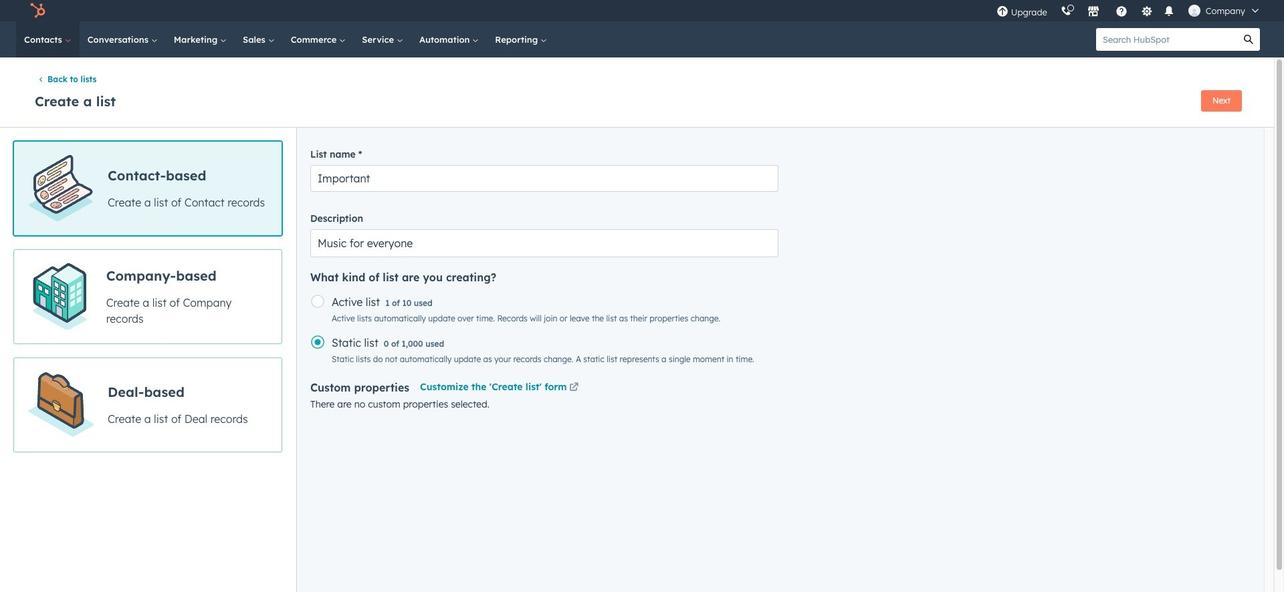 Task type: describe. For each thing, give the bounding box(es) containing it.
List name text field
[[310, 165, 779, 192]]

Search HubSpot search field
[[1096, 28, 1238, 51]]

2 link opens in a new window image from the top
[[569, 384, 579, 394]]

1 link opens in a new window image from the top
[[569, 381, 579, 397]]



Task type: locate. For each thing, give the bounding box(es) containing it.
jacob simon image
[[1189, 5, 1201, 17]]

marketplaces image
[[1088, 6, 1100, 18]]

banner
[[32, 86, 1242, 114]]

None checkbox
[[13, 141, 282, 236], [13, 358, 282, 453], [13, 141, 282, 236], [13, 358, 282, 453]]

menu
[[990, 0, 1268, 21]]

None checkbox
[[13, 250, 282, 345]]

link opens in a new window image
[[569, 381, 579, 397], [569, 384, 579, 394]]

None text field
[[310, 230, 779, 258]]



Task type: vqa. For each thing, say whether or not it's contained in the screenshot.
Search HubSpot search field
yes



